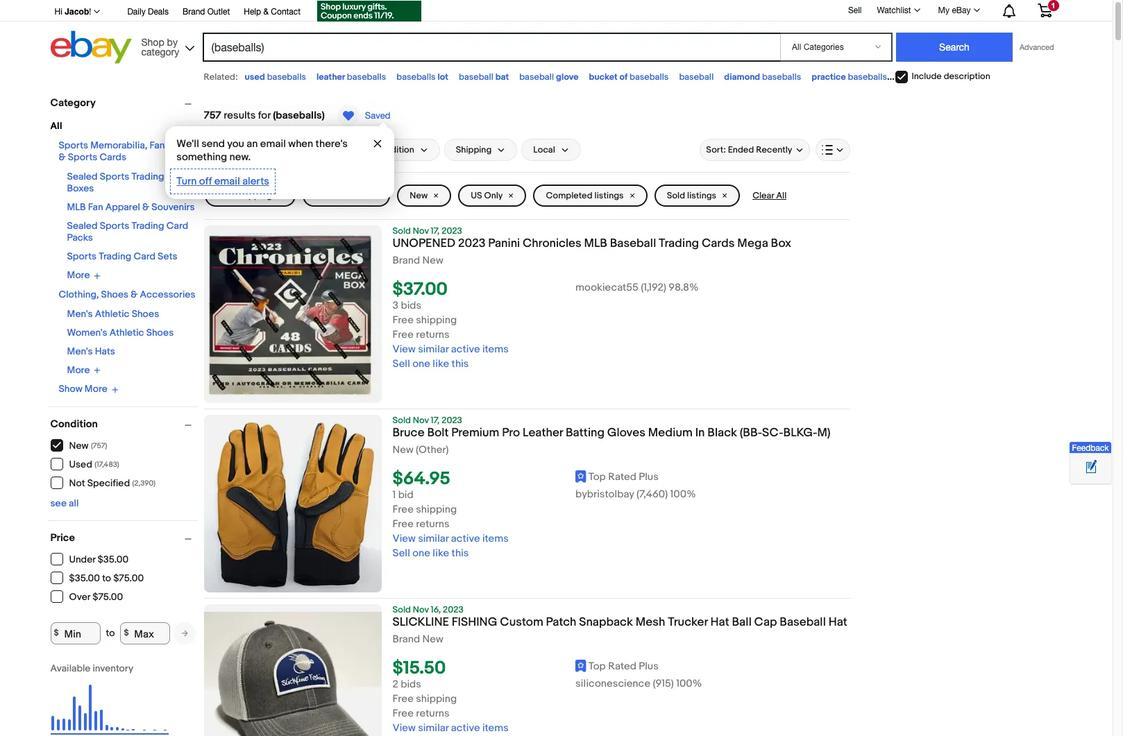 Task type: describe. For each thing, give the bounding box(es) containing it.
returns for bybristolbay (7,460) 100% free shipping free returns view similar active items sell one like this
[[416, 518, 450, 531]]

sports down packs
[[67, 251, 97, 262]]

3
[[393, 299, 399, 313]]

saved button
[[333, 104, 395, 128]]

$75.00 inside the $35.00 to $75.00 link
[[113, 573, 144, 585]]

sports down apparel
[[100, 220, 129, 232]]

mookiecat55 (1,192) 98.8% 3 bids free shipping free returns view similar active items sell one like this
[[393, 281, 699, 371]]

one inside mookiecat55 (1,192) 98.8% 3 bids free shipping free returns view similar active items sell one like this
[[413, 358, 430, 371]]

$35.00 inside under $35.00 link
[[98, 554, 129, 566]]

an
[[247, 137, 258, 151]]

bucket of baseballs
[[589, 72, 669, 83]]

available inventory
[[50, 663, 133, 675]]

100% for bybristolbay (7,460) 100% free shipping free returns view similar active items sell one like this
[[670, 488, 696, 501]]

sports down sports memorabilia, fan shop & sports cards
[[100, 171, 129, 183]]

shipping down the "alerts"
[[237, 190, 272, 201]]

sold inside 'link'
[[667, 190, 685, 201]]

baseball inside "sold  nov 17, 2023 unopened 2023 panini chronicles mlb baseball trading cards mega box brand new"
[[610, 237, 656, 251]]

used
[[69, 459, 92, 471]]

new inside sold  nov 16, 2023 slickline fishing custom patch snapback mesh trucker hat ball cap baseball hat brand new
[[422, 633, 443, 646]]

blkg-
[[784, 426, 818, 440]]

sell inside bybristolbay (7,460) 100% free shipping free returns view similar active items sell one like this
[[393, 547, 410, 560]]

2 sealed from the top
[[67, 220, 98, 232]]

more for second more button from the top
[[67, 364, 90, 376]]

sort:
[[706, 144, 726, 156]]

chronicles
[[523, 237, 582, 251]]

1 more button from the top
[[67, 269, 101, 282]]

$35.00 inside the $35.00 to $75.00 link
[[69, 573, 100, 585]]

returns
[[335, 190, 367, 201]]

rated for $64.95
[[608, 471, 637, 484]]

unopened 2023 panini chronicles mlb baseball trading cards mega box heading
[[393, 237, 792, 251]]

sold for $64.95
[[393, 415, 411, 426]]

0 vertical spatial card
[[166, 171, 188, 183]]

see all button
[[50, 497, 79, 509]]

clear all link
[[747, 185, 793, 207]]

my ebay link
[[931, 2, 986, 19]]

bat
[[496, 72, 509, 83]]

cards inside sports memorabilia, fan shop & sports cards
[[100, 151, 126, 163]]

baseballs for leather baseballs
[[347, 72, 386, 83]]

$ for "maximum value in $" text box
[[124, 628, 129, 639]]

(757)
[[91, 442, 107, 451]]

trading down mlb fan apparel & souvenirs 'link' at the left of page
[[132, 220, 164, 232]]

items inside mookiecat55 (1,192) 98.8% 3 bids free shipping free returns view similar active items sell one like this
[[482, 343, 509, 356]]

fishing
[[452, 616, 497, 630]]

rawlings baseballs
[[898, 72, 973, 83]]

top for $15.50
[[589, 660, 606, 674]]

new link
[[397, 185, 451, 207]]

shipping inside bybristolbay (7,460) 100% free shipping free returns view similar active items sell one like this
[[416, 504, 457, 517]]

& inside account navigation
[[263, 7, 269, 17]]

category
[[50, 97, 96, 110]]

baseball for bat
[[459, 72, 494, 83]]

$64.95
[[393, 469, 450, 490]]

(2,390)
[[132, 479, 156, 488]]

returns for siliconescience (915) 100% free shipping free returns view similar active items
[[416, 708, 450, 721]]

(1,192)
[[641, 281, 667, 295]]

results
[[224, 109, 256, 122]]

show more button
[[59, 383, 119, 395]]

graph of available inventory between $0 and $1000+ image
[[50, 663, 168, 737]]

watchlist
[[877, 6, 911, 15]]

buy
[[302, 144, 317, 156]]

sold listings link
[[655, 185, 740, 207]]

2 bids from the top
[[401, 678, 421, 692]]

Maximum Value in $ text field
[[120, 622, 170, 645]]

& inside sealed sports trading card boxes mlb fan apparel & souvenirs sealed sports trading card packs sports trading card sets
[[142, 201, 149, 213]]

sell inside account navigation
[[848, 5, 862, 15]]

view similar active items link for $15.50
[[393, 722, 509, 735]]

packs
[[67, 232, 93, 244]]

baseballs for practice baseballs
[[848, 72, 887, 83]]

ended
[[728, 144, 754, 156]]

include
[[912, 71, 942, 82]]

2 vertical spatial shoes
[[146, 327, 174, 338]]

$35.00 to $75.00 link
[[50, 572, 145, 585]]

us only
[[471, 190, 503, 201]]

(17,483)
[[95, 460, 119, 469]]

brand inside account navigation
[[183, 7, 205, 17]]

by
[[167, 36, 178, 48]]

include description
[[912, 71, 991, 82]]

sold  nov 17, 2023 bruce bolt premium pro leather batting gloves medium in black (bb-sc-blkg-m) new (other)
[[393, 415, 831, 457]]

leather
[[523, 426, 563, 440]]

more inside "button"
[[85, 383, 107, 395]]

boxes
[[67, 183, 94, 194]]

17, for $64.95
[[431, 415, 440, 426]]

rawlings
[[898, 72, 932, 83]]

1 horizontal spatial condition button
[[362, 139, 440, 161]]

none submit inside shop by category banner
[[896, 33, 1013, 62]]

available
[[50, 663, 91, 675]]

view inside mookiecat55 (1,192) 98.8% 3 bids free shipping free returns view similar active items sell one like this
[[393, 343, 416, 356]]

clear
[[753, 190, 774, 201]]

trading inside "sold  nov 17, 2023 unopened 2023 panini chronicles mlb baseball trading cards mega box brand new"
[[659, 237, 699, 251]]

clothing, shoes & accessories
[[59, 288, 195, 300]]

sold listings
[[667, 190, 717, 201]]

completed listings link
[[534, 185, 648, 207]]

0 vertical spatial condition
[[374, 144, 414, 156]]

baseball bat
[[459, 72, 509, 83]]

baseball glove
[[520, 72, 579, 83]]

sold for $37.00
[[393, 226, 411, 237]]

clothing, shoes & accessories link
[[59, 288, 195, 300]]

returns inside mookiecat55 (1,192) 98.8% 3 bids free shipping free returns view similar active items sell one like this
[[416, 329, 450, 342]]

unopened 2023 panini chronicles mlb baseball trading cards mega box link
[[393, 237, 850, 255]]

help
[[244, 7, 261, 17]]

patch
[[546, 616, 577, 630]]

sort: ended recently button
[[700, 139, 810, 161]]

view for siliconescience (915) 100% free shipping free returns view similar active items
[[393, 722, 416, 735]]

it
[[319, 144, 325, 156]]

see
[[50, 497, 67, 509]]

17, for $37.00
[[431, 226, 440, 237]]

box
[[771, 237, 792, 251]]

shop by category button
[[135, 31, 198, 61]]

3 baseball from the left
[[679, 72, 714, 83]]

rated for $15.50
[[608, 660, 637, 674]]

auction
[[248, 144, 280, 156]]

custom
[[500, 616, 544, 630]]

advanced
[[1020, 43, 1054, 51]]

outlet
[[207, 7, 230, 17]]

sealed sports trading card boxes mlb fan apparel & souvenirs sealed sports trading card packs sports trading card sets
[[67, 171, 195, 262]]

shipping inside siliconescience (915) 100% free shipping free returns view similar active items
[[416, 693, 457, 706]]

over $75.00
[[69, 592, 123, 603]]

feedback
[[1072, 443, 1109, 453]]

unopened 2023 panini chronicles mlb baseball trading cards mega box image
[[204, 226, 382, 403]]

sold for $15.50
[[393, 605, 411, 616]]

slickline
[[393, 616, 449, 630]]

clothing,
[[59, 288, 99, 300]]

0 vertical spatial shoes
[[101, 288, 129, 300]]

2023 for $64.95
[[442, 415, 462, 426]]

new up unopened at the left of page
[[410, 190, 428, 201]]

2023 left panini
[[458, 237, 486, 251]]

like inside bybristolbay (7,460) 100% free shipping free returns view similar active items sell one like this
[[433, 547, 449, 560]]

men's athletic shoes women's athletic shoes men's hats
[[67, 308, 174, 357]]

1 vertical spatial shoes
[[132, 308, 159, 320]]

clear all
[[753, 190, 787, 201]]

0 horizontal spatial email
[[214, 175, 240, 188]]

1 vertical spatial card
[[166, 220, 188, 232]]

listings for sold listings
[[687, 190, 717, 201]]

black
[[708, 426, 737, 440]]

price
[[50, 532, 75, 545]]

sold  nov 17, 2023 unopened 2023 panini chronicles mlb baseball trading cards mega box brand new
[[393, 226, 792, 267]]

cap
[[754, 616, 777, 630]]

women's athletic shoes link
[[67, 327, 174, 338]]

active for siliconescience (915) 100% free shipping free returns view similar active items
[[451, 722, 480, 735]]

description
[[944, 71, 991, 82]]

nov for $64.95
[[413, 415, 429, 426]]

when
[[288, 137, 313, 151]]

2 hat from the left
[[829, 616, 848, 630]]

new inside sold  nov 17, 2023 bruce bolt premium pro leather batting gloves medium in black (bb-sc-blkg-m) new (other)
[[393, 444, 414, 457]]

1 vertical spatial condition
[[50, 418, 98, 431]]

category
[[141, 46, 179, 57]]

shop inside sports memorabilia, fan shop & sports cards
[[167, 140, 190, 151]]

saved
[[365, 110, 390, 121]]

there's
[[316, 137, 348, 151]]

one inside bybristolbay (7,460) 100% free shipping free returns view similar active items sell one like this
[[413, 547, 430, 560]]

bruce bolt premium pro leather batting gloves medium in black (bb-sc-blkg-m) link
[[393, 426, 850, 444]]

trading down sports memorabilia, fan shop & sports cards
[[132, 171, 164, 183]]

free shipping link
[[204, 185, 296, 207]]

Minimum Value in $ text field
[[50, 622, 100, 645]]

ebay
[[952, 6, 971, 15]]

sell inside mookiecat55 (1,192) 98.8% 3 bids free shipping free returns view similar active items sell one like this
[[393, 358, 410, 371]]

sports down category
[[59, 140, 88, 151]]

nov for $15.50
[[413, 605, 429, 616]]

1 for 1
[[1052, 1, 1056, 10]]

off
[[199, 175, 212, 188]]

nov for $37.00
[[413, 226, 429, 237]]

daily deals
[[127, 7, 169, 17]]

top rated plus for $64.95
[[589, 471, 659, 484]]

sort: ended recently
[[706, 144, 793, 156]]

for
[[258, 109, 271, 122]]

to inside the $35.00 to $75.00 link
[[102, 573, 111, 585]]

top rated plus image
[[576, 470, 587, 483]]

gloves
[[607, 426, 646, 440]]

mesh
[[636, 616, 665, 630]]



Task type: locate. For each thing, give the bounding box(es) containing it.
email inside we'll send you an email when there's something new.
[[260, 137, 286, 151]]

listings down sort:
[[687, 190, 717, 201]]

alert containing we'll send you an email when there's something new.
[[177, 137, 361, 188]]

slickline fishing custom patch snapback mesh trucker hat ball cap baseball hat image
[[204, 612, 382, 737]]

2023 up (other)
[[442, 415, 462, 426]]

shipping
[[456, 144, 492, 156]]

1 sell one like this link from the top
[[393, 358, 469, 371]]

100% right (7,460)
[[670, 488, 696, 501]]

get the coupon image
[[317, 1, 421, 22]]

2023 for $37.00
[[442, 226, 462, 237]]

listing options selector. list view selected. image
[[822, 144, 844, 156]]

1 nov from the top
[[413, 226, 429, 237]]

active for bybristolbay (7,460) 100% free shipping free returns view similar active items sell one like this
[[451, 533, 480, 546]]

leather
[[317, 72, 345, 83]]

hi
[[55, 7, 62, 17]]

baseball inside sold  nov 16, 2023 slickline fishing custom patch snapback mesh trucker hat ball cap baseball hat brand new
[[780, 616, 826, 630]]

now
[[327, 144, 345, 156]]

1 horizontal spatial fan
[[150, 140, 165, 151]]

1 left bid
[[393, 489, 396, 502]]

new
[[410, 190, 428, 201], [422, 254, 443, 267], [69, 440, 89, 452], [393, 444, 414, 457], [422, 633, 443, 646]]

buy it now
[[302, 144, 345, 156]]

shoes
[[101, 288, 129, 300], [132, 308, 159, 320], [146, 327, 174, 338]]

baseballs right leather
[[347, 72, 386, 83]]

0 vertical spatial fan
[[150, 140, 165, 151]]

all right the clear
[[776, 190, 787, 201]]

1 horizontal spatial cards
[[702, 237, 735, 251]]

like up bolt
[[433, 358, 449, 371]]

athletic
[[95, 308, 130, 320], [110, 327, 144, 338]]

bids
[[401, 299, 421, 313], [401, 678, 421, 692]]

0 horizontal spatial shop
[[141, 36, 164, 48]]

condition button up '(757)'
[[50, 418, 198, 431]]

1 vertical spatial $75.00
[[92, 592, 123, 603]]

3 active from the top
[[451, 722, 480, 735]]

0 horizontal spatial fan
[[88, 201, 103, 213]]

shop inside shop by category
[[141, 36, 164, 48]]

active inside siliconescience (915) 100% free shipping free returns view similar active items
[[451, 722, 480, 735]]

returns inside siliconescience (915) 100% free shipping free returns view similar active items
[[416, 708, 450, 721]]

2 vertical spatial all
[[776, 190, 787, 201]]

practice
[[812, 72, 846, 83]]

show more
[[59, 383, 107, 395]]

m)
[[818, 426, 831, 440]]

1 view from the top
[[393, 343, 416, 356]]

0 vertical spatial like
[[433, 358, 449, 371]]

17,
[[431, 226, 440, 237], [431, 415, 440, 426]]

0 vertical spatial more button
[[67, 269, 101, 282]]

$35.00 up '$35.00 to $75.00'
[[98, 554, 129, 566]]

medium
[[648, 426, 693, 440]]

under $35.00
[[69, 554, 129, 566]]

1 listings from the left
[[595, 190, 624, 201]]

brand inside sold  nov 16, 2023 slickline fishing custom patch snapback mesh trucker hat ball cap baseball hat brand new
[[393, 633, 420, 646]]

only
[[484, 190, 503, 201]]

1 horizontal spatial all
[[216, 144, 226, 156]]

view inside bybristolbay (7,460) 100% free shipping free returns view similar active items sell one like this
[[393, 533, 416, 546]]

returns down $37.00
[[416, 329, 450, 342]]

0 vertical spatial plus
[[639, 471, 659, 484]]

1 vertical spatial $35.00
[[69, 573, 100, 585]]

mega
[[738, 237, 768, 251]]

like up 16,
[[433, 547, 449, 560]]

used (17,483)
[[69, 459, 119, 471]]

1 vertical spatial athletic
[[110, 327, 144, 338]]

1 $ from the left
[[54, 628, 59, 639]]

2 vertical spatial brand
[[393, 633, 420, 646]]

1 view similar active items link from the top
[[393, 343, 509, 356]]

1 rated from the top
[[608, 471, 637, 484]]

3 view from the top
[[393, 722, 416, 735]]

0 vertical spatial men's
[[67, 308, 93, 320]]

1 like from the top
[[433, 358, 449, 371]]

0 horizontal spatial listings
[[595, 190, 624, 201]]

1 bids from the top
[[401, 299, 421, 313]]

main content containing $37.00
[[165, 90, 850, 737]]

new up used
[[69, 440, 89, 452]]

0 vertical spatial cards
[[100, 151, 126, 163]]

us only link
[[458, 185, 527, 207]]

diamond baseballs
[[724, 72, 802, 83]]

1 vertical spatial email
[[214, 175, 240, 188]]

similar down $37.00
[[418, 343, 449, 356]]

top
[[589, 471, 606, 484], [589, 660, 606, 674]]

items inside bybristolbay (7,460) 100% free shipping free returns view similar active items sell one like this
[[482, 533, 509, 546]]

sold inside sold  nov 17, 2023 bruce bolt premium pro leather batting gloves medium in black (bb-sc-blkg-m) new (other)
[[393, 415, 411, 426]]

1 horizontal spatial condition
[[374, 144, 414, 156]]

1 vertical spatial top rated plus
[[589, 660, 659, 674]]

1 vertical spatial bids
[[401, 678, 421, 692]]

1 vertical spatial this
[[452, 547, 469, 560]]

brand inside "sold  nov 17, 2023 unopened 2023 panini chronicles mlb baseball trading cards mega box brand new"
[[393, 254, 420, 267]]

plus for $64.95
[[639, 471, 659, 484]]

brand down unopened at the left of page
[[393, 254, 420, 267]]

1 up advanced link
[[1052, 1, 1056, 10]]

1 vertical spatial sealed
[[67, 220, 98, 232]]

view similar active items link down 2 bids
[[393, 722, 509, 735]]

top right top rated plus image
[[589, 471, 606, 484]]

condition up new (757)
[[50, 418, 98, 431]]

shop left by at the top of page
[[141, 36, 164, 48]]

sports memorabilia, fan shop & sports cards link
[[59, 140, 190, 163]]

2 one from the top
[[413, 547, 430, 560]]

top rated plus up siliconescience
[[589, 660, 659, 674]]

sets
[[158, 251, 177, 262]]

3 baseballs from the left
[[397, 72, 436, 83]]

0 vertical spatial all
[[50, 120, 62, 132]]

2 plus from the top
[[639, 660, 659, 674]]

Auction selected text field
[[248, 144, 280, 156]]

local button
[[522, 139, 581, 161]]

& right apparel
[[142, 201, 149, 213]]

bids right 2
[[401, 678, 421, 692]]

alert
[[177, 137, 361, 188]]

2 vertical spatial card
[[134, 251, 155, 262]]

None submit
[[896, 33, 1013, 62]]

cards inside "sold  nov 17, 2023 unopened 2023 panini chronicles mlb baseball trading cards mega box brand new"
[[702, 237, 735, 251]]

1 hat from the left
[[711, 616, 730, 630]]

100% inside bybristolbay (7,460) 100% free shipping free returns view similar active items sell one like this
[[670, 488, 696, 501]]

returns inside bybristolbay (7,460) 100% free shipping free returns view similar active items sell one like this
[[416, 518, 450, 531]]

1 returns from the top
[[416, 329, 450, 342]]

shop by category banner
[[47, 0, 1063, 67]]

bucket
[[589, 72, 618, 83]]

$35.00 up over $75.00 link
[[69, 573, 100, 585]]

1 vertical spatial to
[[106, 628, 115, 639]]

1 vertical spatial similar
[[418, 533, 449, 546]]

2 vertical spatial returns
[[416, 708, 450, 721]]

1 vertical spatial baseball
[[780, 616, 826, 630]]

1 for 1 bid
[[393, 489, 396, 502]]

2 17, from the top
[[431, 415, 440, 426]]

men's down clothing,
[[67, 308, 93, 320]]

1 vertical spatial brand
[[393, 254, 420, 267]]

all down category
[[50, 120, 62, 132]]

card down souvenirs
[[166, 220, 188, 232]]

1 17, from the top
[[431, 226, 440, 237]]

baseball left glove
[[520, 72, 554, 83]]

100% right (915)
[[676, 678, 702, 691]]

active inside mookiecat55 (1,192) 98.8% 3 bids free shipping free returns view similar active items sell one like this
[[451, 343, 480, 356]]

fan left we'll
[[150, 140, 165, 151]]

& right help
[[263, 7, 269, 17]]

sell
[[848, 5, 862, 15], [393, 358, 410, 371], [393, 547, 410, 560]]

view similar active items link down $37.00
[[393, 343, 509, 356]]

0 horizontal spatial hat
[[711, 616, 730, 630]]

bybristolbay (7,460) 100% free shipping free returns view similar active items sell one like this
[[393, 488, 696, 560]]

practice baseballs
[[812, 72, 887, 83]]

sold inside sold  nov 16, 2023 slickline fishing custom patch snapback mesh trucker hat ball cap baseball hat brand new
[[393, 605, 411, 616]]

$ up inventory
[[124, 628, 129, 639]]

shipping button
[[444, 139, 518, 161]]

1 active from the top
[[451, 343, 480, 356]]

plus
[[639, 471, 659, 484], [639, 660, 659, 674]]

1 horizontal spatial $
[[124, 628, 129, 639]]

brand
[[183, 7, 205, 17], [393, 254, 420, 267], [393, 633, 420, 646]]

sports trading card sets link
[[67, 251, 177, 262]]

2 sell one like this link from the top
[[393, 547, 469, 560]]

2 view from the top
[[393, 533, 416, 546]]

similar
[[418, 343, 449, 356], [418, 533, 449, 546], [418, 722, 449, 735]]

2 vertical spatial view similar active items link
[[393, 722, 509, 735]]

1 vertical spatial view
[[393, 533, 416, 546]]

ball
[[732, 616, 752, 630]]

view down 1 bid
[[393, 533, 416, 546]]

1 vertical spatial rated
[[608, 660, 637, 674]]

5 baseballs from the left
[[762, 72, 802, 83]]

shoes down "clothing, shoes & accessories"
[[132, 308, 159, 320]]

this inside bybristolbay (7,460) 100% free shipping free returns view similar active items sell one like this
[[452, 547, 469, 560]]

men's
[[67, 308, 93, 320], [67, 345, 93, 357]]

baseball for glove
[[520, 72, 554, 83]]

related:
[[204, 72, 238, 83]]

1 sealed from the top
[[67, 171, 98, 183]]

card left "off"
[[166, 171, 188, 183]]

2 similar from the top
[[418, 533, 449, 546]]

3 returns from the top
[[416, 708, 450, 721]]

17, inside sold  nov 17, 2023 bruce bolt premium pro leather batting gloves medium in black (bb-sc-blkg-m) new (other)
[[431, 415, 440, 426]]

17, down new link
[[431, 226, 440, 237]]

$ for the minimum value in $ "text box"
[[54, 628, 59, 639]]

1 top rated plus from the top
[[589, 471, 659, 484]]

plus up (7,460)
[[639, 471, 659, 484]]

more for 1st more button from the top of the page
[[67, 270, 90, 281]]

card
[[166, 171, 188, 183], [166, 220, 188, 232], [134, 251, 155, 262]]

1 bid
[[393, 489, 414, 502]]

all
[[50, 120, 62, 132], [216, 144, 226, 156], [776, 190, 787, 201]]

1 inside 1 link
[[1052, 1, 1056, 10]]

7 baseballs from the left
[[934, 72, 973, 83]]

2 horizontal spatial baseball
[[679, 72, 714, 83]]

1 vertical spatial men's
[[67, 345, 93, 357]]

1 horizontal spatial listings
[[687, 190, 717, 201]]

(baseballs)
[[273, 109, 325, 122]]

2 vertical spatial items
[[482, 722, 509, 735]]

nov inside "sold  nov 17, 2023 unopened 2023 panini chronicles mlb baseball trading cards mega box brand new"
[[413, 226, 429, 237]]

1 vertical spatial 1
[[393, 489, 396, 502]]

0 vertical spatial rated
[[608, 471, 637, 484]]

brand outlet
[[183, 7, 230, 17]]

2023 inside sold  nov 16, 2023 slickline fishing custom patch snapback mesh trucker hat ball cap baseball hat brand new
[[443, 605, 464, 616]]

1 vertical spatial top
[[589, 660, 606, 674]]

more
[[67, 270, 90, 281], [67, 364, 90, 376], [85, 383, 107, 395]]

more button up clothing,
[[67, 269, 101, 282]]

& down category
[[59, 151, 66, 163]]

under
[[69, 554, 95, 566]]

rated
[[608, 471, 637, 484], [608, 660, 637, 674]]

under $35.00 link
[[50, 553, 129, 566]]

baseball
[[459, 72, 494, 83], [520, 72, 554, 83], [679, 72, 714, 83]]

$ up available
[[54, 628, 59, 639]]

0 horizontal spatial baseball
[[459, 72, 494, 83]]

100% for siliconescience (915) 100% free shipping free returns view similar active items
[[676, 678, 702, 691]]

!
[[89, 7, 91, 17]]

1 one from the top
[[413, 358, 430, 371]]

nov
[[413, 226, 429, 237], [413, 415, 429, 426], [413, 605, 429, 616]]

category button
[[50, 97, 198, 110]]

2 like from the top
[[433, 547, 449, 560]]

1 plus from the top
[[639, 471, 659, 484]]

view down 3
[[393, 343, 416, 356]]

plus up (915)
[[639, 660, 659, 674]]

one
[[413, 358, 430, 371], [413, 547, 430, 560]]

1 vertical spatial cards
[[702, 237, 735, 251]]

top rated plus up bybristolbay at bottom
[[589, 471, 659, 484]]

baseball left the diamond
[[679, 72, 714, 83]]

view for bybristolbay (7,460) 100% free shipping free returns view similar active items sell one like this
[[393, 533, 416, 546]]

0 vertical spatial shop
[[141, 36, 164, 48]]

0 vertical spatial email
[[260, 137, 286, 151]]

shipping inside mookiecat55 (1,192) 98.8% 3 bids free shipping free returns view similar active items sell one like this
[[416, 314, 457, 327]]

1 horizontal spatial mlb
[[584, 237, 607, 251]]

0 horizontal spatial 1
[[393, 489, 396, 502]]

brand left outlet
[[183, 7, 205, 17]]

advanced link
[[1013, 33, 1061, 61]]

2 more button from the top
[[67, 364, 101, 376]]

more right show in the left bottom of the page
[[85, 383, 107, 395]]

1 vertical spatial all
[[216, 144, 226, 156]]

similar inside bybristolbay (7,460) 100% free shipping free returns view similar active items sell one like this
[[418, 533, 449, 546]]

account navigation
[[47, 0, 1063, 24]]

2 top rated plus from the top
[[589, 660, 659, 674]]

1 vertical spatial shop
[[167, 140, 190, 151]]

1 horizontal spatial 1
[[1052, 1, 1056, 10]]

similar for bybristolbay (7,460) 100% free shipping free returns view similar active items sell one like this
[[418, 533, 449, 546]]

98.8%
[[669, 281, 699, 295]]

bids right 3
[[401, 299, 421, 313]]

condition button down saved
[[362, 139, 440, 161]]

3 nov from the top
[[413, 605, 429, 616]]

2 baseballs from the left
[[347, 72, 386, 83]]

6 baseballs from the left
[[848, 72, 887, 83]]

mlb down boxes
[[67, 201, 86, 213]]

& up men's athletic shoes link
[[131, 288, 138, 300]]

sell left watchlist
[[848, 5, 862, 15]]

1 vertical spatial view similar active items link
[[393, 533, 509, 546]]

athletic down men's athletic shoes link
[[110, 327, 144, 338]]

2 $ from the left
[[124, 628, 129, 639]]

2023 right 16,
[[443, 605, 464, 616]]

shoes up men's athletic shoes link
[[101, 288, 129, 300]]

sports
[[59, 140, 88, 151], [68, 151, 97, 163], [100, 171, 129, 183], [100, 220, 129, 232], [67, 251, 97, 262]]

listings inside 'link'
[[687, 190, 717, 201]]

0 vertical spatial top
[[589, 471, 606, 484]]

1 vertical spatial nov
[[413, 415, 429, 426]]

1 horizontal spatial baseball
[[780, 616, 826, 630]]

fan inside sports memorabilia, fan shop & sports cards
[[150, 140, 165, 151]]

top rated plus for $15.50
[[589, 660, 659, 674]]

1 vertical spatial like
[[433, 547, 449, 560]]

sell one like this link down 3
[[393, 358, 469, 371]]

1 this from the top
[[452, 358, 469, 371]]

1 vertical spatial 17,
[[431, 415, 440, 426]]

$75.00 down under $35.00
[[113, 573, 144, 585]]

0 vertical spatial baseball
[[610, 237, 656, 251]]

unopened
[[393, 237, 456, 251]]

2023 inside sold  nov 17, 2023 bruce bolt premium pro leather batting gloves medium in black (bb-sc-blkg-m) new (other)
[[442, 415, 462, 426]]

rated up bybristolbay at bottom
[[608, 471, 637, 484]]

shop by category
[[141, 36, 179, 57]]

top rated plus image
[[576, 660, 587, 673]]

2 horizontal spatial all
[[776, 190, 787, 201]]

email right an on the left top
[[260, 137, 286, 151]]

0 vertical spatial $35.00
[[98, 554, 129, 566]]

$15.50
[[393, 658, 446, 680]]

1 items from the top
[[482, 343, 509, 356]]

free returns link
[[303, 185, 390, 207]]

new inside "sold  nov 17, 2023 unopened 2023 panini chronicles mlb baseball trading cards mega box brand new"
[[422, 254, 443, 267]]

buy it now link
[[294, 142, 353, 158]]

like inside mookiecat55 (1,192) 98.8% 3 bids free shipping free returns view similar active items sell one like this
[[433, 358, 449, 371]]

sports up boxes
[[68, 151, 97, 163]]

email right "off"
[[214, 175, 240, 188]]

1 vertical spatial returns
[[416, 518, 450, 531]]

$75.00 inside over $75.00 link
[[92, 592, 123, 603]]

bruce bolt premium pro leather batting gloves medium in black (bb-sc-blkg-m) image
[[204, 415, 382, 593]]

0 vertical spatial athletic
[[95, 308, 130, 320]]

to left "maximum value in $" text box
[[106, 628, 115, 639]]

trading
[[132, 171, 164, 183], [132, 220, 164, 232], [659, 237, 699, 251], [99, 251, 131, 262]]

2 vertical spatial similar
[[418, 722, 449, 735]]

0 vertical spatial 100%
[[670, 488, 696, 501]]

0 vertical spatial sealed
[[67, 171, 98, 183]]

1 vertical spatial 100%
[[676, 678, 702, 691]]

0 horizontal spatial condition
[[50, 418, 98, 431]]

items for bybristolbay
[[482, 533, 509, 546]]

1 vertical spatial plus
[[639, 660, 659, 674]]

nov inside sold  nov 17, 2023 bruce bolt premium pro leather batting gloves medium in black (bb-sc-blkg-m) new (other)
[[413, 415, 429, 426]]

1 vertical spatial mlb
[[584, 237, 607, 251]]

2 this from the top
[[452, 547, 469, 560]]

baseballs left the "lot"
[[397, 72, 436, 83]]

2 top from the top
[[589, 660, 606, 674]]

top for $64.95
[[589, 471, 606, 484]]

2
[[393, 678, 398, 692]]

baseball up (1,192)
[[610, 237, 656, 251]]

more up clothing,
[[67, 270, 90, 281]]

plus for $15.50
[[639, 660, 659, 674]]

0 horizontal spatial condition button
[[50, 418, 198, 431]]

3 view similar active items link from the top
[[393, 722, 509, 735]]

17, inside "sold  nov 17, 2023 unopened 2023 panini chronicles mlb baseball trading cards mega box brand new"
[[431, 226, 440, 237]]

0 vertical spatial view similar active items link
[[393, 343, 509, 356]]

similar for siliconescience (915) 100% free shipping free returns view similar active items
[[418, 722, 449, 735]]

trading up 98.8%
[[659, 237, 699, 251]]

1 inside main content
[[393, 489, 396, 502]]

2 view similar active items link from the top
[[393, 533, 509, 546]]

1 similar from the top
[[418, 343, 449, 356]]

0 vertical spatial to
[[102, 573, 111, 585]]

0 vertical spatial sell one like this link
[[393, 358, 469, 371]]

sealed sports trading card boxes link
[[67, 171, 188, 194]]

2 baseball from the left
[[520, 72, 554, 83]]

card left sets at the top left
[[134, 251, 155, 262]]

new down unopened at the left of page
[[422, 254, 443, 267]]

2 nov from the top
[[413, 415, 429, 426]]

main content
[[165, 90, 850, 737]]

hats
[[95, 345, 115, 357]]

0 vertical spatial more
[[67, 270, 90, 281]]

2023 for $15.50
[[443, 605, 464, 616]]

0 vertical spatial sell
[[848, 5, 862, 15]]

shipping down $37.00
[[416, 314, 457, 327]]

nov left 16,
[[413, 605, 429, 616]]

bybristolbay
[[576, 488, 634, 501]]

baseballs right the diamond
[[762, 72, 802, 83]]

this inside mookiecat55 (1,192) 98.8% 3 bids free shipping free returns view similar active items sell one like this
[[452, 358, 469, 371]]

view similar active items link for $64.95
[[393, 533, 509, 546]]

1 vertical spatial active
[[451, 533, 480, 546]]

trading down sealed sports trading card packs link
[[99, 251, 131, 262]]

0 horizontal spatial mlb
[[67, 201, 86, 213]]

sealed down memorabilia,
[[67, 171, 98, 183]]

0 vertical spatial this
[[452, 358, 469, 371]]

similar down $64.95
[[418, 533, 449, 546]]

2 active from the top
[[451, 533, 480, 546]]

sold
[[667, 190, 685, 201], [393, 226, 411, 237], [393, 415, 411, 426], [393, 605, 411, 616]]

sold inside "sold  nov 17, 2023 unopened 2023 panini chronicles mlb baseball trading cards mega box brand new"
[[393, 226, 411, 237]]

0 vertical spatial 17,
[[431, 226, 440, 237]]

mlb right chronicles
[[584, 237, 607, 251]]

0 horizontal spatial all
[[50, 120, 62, 132]]

men's hats link
[[67, 345, 115, 357]]

souvenirs
[[151, 201, 195, 213]]

4 baseballs from the left
[[630, 72, 669, 83]]

cards left mega
[[702, 237, 735, 251]]

fan inside sealed sports trading card boxes mlb fan apparel & souvenirs sealed sports trading card packs sports trading card sets
[[88, 201, 103, 213]]

0 horizontal spatial baseball
[[610, 237, 656, 251]]

2 men's from the top
[[67, 345, 93, 357]]

1 top from the top
[[589, 471, 606, 484]]

shop left send
[[167, 140, 190, 151]]

1 vertical spatial fan
[[88, 201, 103, 213]]

0 vertical spatial top rated plus
[[589, 471, 659, 484]]

1 men's from the top
[[67, 308, 93, 320]]

sell down 3
[[393, 358, 410, 371]]

slickline fishing custom patch snapback mesh trucker hat ball cap baseball hat heading
[[393, 616, 848, 630]]

mlb inside "sold  nov 17, 2023 unopened 2023 panini chronicles mlb baseball trading cards mega box brand new"
[[584, 237, 607, 251]]

0 vertical spatial nov
[[413, 226, 429, 237]]

to down under $35.00
[[102, 573, 111, 585]]

new down bruce on the left of the page
[[393, 444, 414, 457]]

baseballs for diamond baseballs
[[762, 72, 802, 83]]

all left you
[[216, 144, 226, 156]]

100% inside siliconescience (915) 100% free shipping free returns view similar active items
[[676, 678, 702, 691]]

slickline fishing custom patch snapback mesh trucker hat ball cap baseball hat link
[[393, 616, 850, 634]]

similar down 2 bids
[[418, 722, 449, 735]]

0 vertical spatial 1
[[1052, 1, 1056, 10]]

returns down 2 bids
[[416, 708, 450, 721]]

1 vertical spatial sell
[[393, 358, 410, 371]]

over $75.00 link
[[50, 591, 124, 603]]

items inside siliconescience (915) 100% free shipping free returns view similar active items
[[482, 722, 509, 735]]

of
[[620, 72, 628, 83]]

1 vertical spatial sell one like this link
[[393, 547, 469, 560]]

active inside bybristolbay (7,460) 100% free shipping free returns view similar active items sell one like this
[[451, 533, 480, 546]]

price button
[[50, 532, 198, 545]]

baseball left bat
[[459, 72, 494, 83]]

Search for anything text field
[[204, 34, 778, 60]]

nov inside sold  nov 16, 2023 slickline fishing custom patch snapback mesh trucker hat ball cap baseball hat brand new
[[413, 605, 429, 616]]

men's athletic shoes link
[[67, 308, 159, 320]]

0 horizontal spatial cards
[[100, 151, 126, 163]]

baseballs for used baseballs
[[267, 72, 306, 83]]

& inside sports memorabilia, fan shop & sports cards
[[59, 151, 66, 163]]

sell down 1 bid
[[393, 547, 410, 560]]

2 listings from the left
[[687, 190, 717, 201]]

similar inside mookiecat55 (1,192) 98.8% 3 bids free shipping free returns view similar active items sell one like this
[[418, 343, 449, 356]]

1 vertical spatial one
[[413, 547, 430, 560]]

items for siliconescience
[[482, 722, 509, 735]]

1 horizontal spatial hat
[[829, 616, 848, 630]]

2 vertical spatial more
[[85, 383, 107, 395]]

17, right bruce on the left of the page
[[431, 415, 440, 426]]

listings for completed listings
[[595, 190, 624, 201]]

email
[[260, 137, 286, 151], [214, 175, 240, 188]]

mlb inside sealed sports trading card boxes mlb fan apparel & souvenirs sealed sports trading card packs sports trading card sets
[[67, 201, 86, 213]]

women's
[[67, 327, 107, 338]]

condition down saved
[[374, 144, 414, 156]]

sealed sports trading card packs link
[[67, 220, 188, 244]]

2 returns from the top
[[416, 518, 450, 531]]

2023 down new link
[[442, 226, 462, 237]]

similar inside siliconescience (915) 100% free shipping free returns view similar active items
[[418, 722, 449, 735]]

shipping down $64.95
[[416, 504, 457, 517]]

baseballs right rawlings
[[934, 72, 973, 83]]

returns
[[416, 329, 450, 342], [416, 518, 450, 531], [416, 708, 450, 721]]

bids inside mookiecat55 (1,192) 98.8% 3 bids free shipping free returns view similar active items sell one like this
[[401, 299, 421, 313]]

1 baseball from the left
[[459, 72, 494, 83]]

0 vertical spatial mlb
[[67, 201, 86, 213]]

baseballs right practice
[[848, 72, 887, 83]]

baseballs for rawlings baseballs
[[934, 72, 973, 83]]

3 items from the top
[[482, 722, 509, 735]]

bruce bolt premium pro leather batting gloves medium in black (bb-sc-blkg-m) heading
[[393, 426, 831, 440]]

shipping down 2 bids
[[416, 693, 457, 706]]

used
[[245, 72, 265, 83]]

2 items from the top
[[482, 533, 509, 546]]

new down slickline
[[422, 633, 443, 646]]

3 similar from the top
[[418, 722, 449, 735]]

1
[[1052, 1, 1056, 10], [393, 489, 396, 502]]

2 rated from the top
[[608, 660, 637, 674]]

1 baseballs from the left
[[267, 72, 306, 83]]

free
[[217, 190, 235, 201], [315, 190, 333, 201], [393, 314, 414, 327], [393, 329, 414, 342], [393, 504, 414, 517], [393, 518, 414, 531], [393, 693, 414, 706], [393, 708, 414, 721]]

1 vertical spatial more button
[[67, 364, 101, 376]]

view similar active items link
[[393, 343, 509, 356], [393, 533, 509, 546], [393, 722, 509, 735]]

turn off email alerts button
[[177, 175, 269, 188]]

view inside siliconescience (915) 100% free shipping free returns view similar active items
[[393, 722, 416, 735]]

0 vertical spatial $75.00
[[113, 573, 144, 585]]

new.
[[230, 151, 251, 164]]



Task type: vqa. For each thing, say whether or not it's contained in the screenshot.
the '$64.95' at the bottom left
yes



